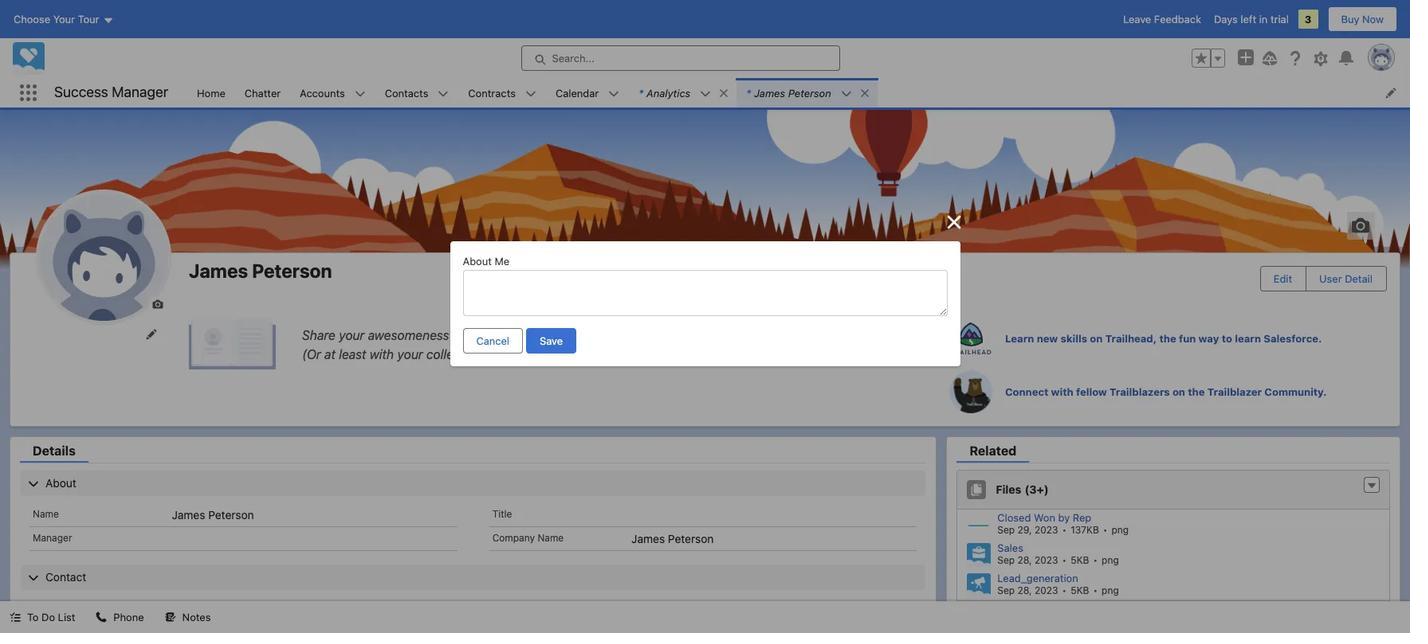 Task type: describe. For each thing, give the bounding box(es) containing it.
share your awesomeness with the world. (or at least with your colleagues on chatter.)
[[302, 328, 560, 362]]

notes
[[182, 612, 211, 624]]

accounts link
[[290, 78, 355, 108]]

contacts link
[[375, 78, 438, 108]]

in
[[1260, 13, 1268, 26]]

learn
[[1006, 333, 1035, 345]]

png for sales
[[1102, 555, 1119, 567]]

chatter link
[[235, 78, 290, 108]]

to do list
[[27, 612, 75, 624]]

text default image inside the notes button
[[165, 613, 176, 624]]

calendar list item
[[546, 78, 629, 108]]

leave feedback link
[[1124, 13, 1202, 26]]

2023 for lead_generation
[[1035, 585, 1059, 597]]

5 kb for sales
[[1071, 555, 1090, 567]]

sep 29, 2023
[[998, 525, 1059, 537]]

edit
[[1274, 273, 1293, 285]]

days
[[1215, 13, 1238, 26]]

5 kb for lead_generation
[[1071, 585, 1090, 597]]

colleagues
[[427, 347, 489, 362]]

sep for sales
[[998, 555, 1015, 567]]

accounts list item
[[290, 78, 375, 108]]

left
[[1241, 13, 1257, 26]]

lead_generation
[[998, 573, 1079, 585]]

* for * analytics
[[639, 87, 644, 99]]

* analytics
[[639, 87, 691, 99]]

(3+)
[[1025, 484, 1049, 497]]

files element
[[957, 471, 1391, 628]]

leave feedback
[[1124, 13, 1202, 26]]

community.
[[1265, 386, 1327, 398]]

success
[[54, 84, 108, 101]]

search...
[[552, 52, 595, 65]]

by
[[1059, 512, 1070, 525]]

png for lead_generation
[[1102, 585, 1119, 597]]

about for about
[[45, 477, 76, 491]]

at
[[324, 347, 336, 362]]

0 horizontal spatial name
[[33, 509, 59, 521]]

contracts list item
[[459, 78, 546, 108]]

the for connect
[[1188, 386, 1205, 398]]

contacts
[[385, 87, 429, 99]]

chatter
[[245, 87, 281, 99]]

png for closed won by rep
[[1112, 525, 1129, 537]]

share
[[302, 328, 336, 343]]

james peterson for company name
[[632, 533, 714, 546]]

now
[[1363, 13, 1384, 26]]

notes button
[[155, 602, 220, 634]]

contracts
[[468, 87, 516, 99]]

0 horizontal spatial your
[[339, 328, 365, 343]]

search... button
[[521, 45, 840, 71]]

learn new skills on trailhead, the fun way to learn salesforce. link
[[950, 317, 1400, 360]]

me
[[495, 255, 510, 268]]

on inside 'share your awesomeness with the world. (or at least with your colleagues on chatter.)'
[[492, 347, 506, 362]]

5 for sales
[[1071, 555, 1077, 567]]

home
[[197, 87, 226, 99]]

trailblazers
[[1110, 386, 1170, 398]]

5 for lead_generation
[[1071, 585, 1077, 597]]

the inside 'share your awesomeness with the world. (or at least with your colleagues on chatter.)'
[[481, 328, 499, 343]]

about button
[[21, 471, 926, 497]]

About Me text field
[[463, 270, 948, 316]]

buy
[[1342, 13, 1360, 26]]

way
[[1199, 333, 1220, 345]]

related
[[970, 444, 1017, 459]]

fun
[[1179, 333, 1196, 345]]

buy now button
[[1328, 6, 1398, 32]]

3
[[1305, 13, 1312, 26]]

to
[[1222, 333, 1233, 345]]

list containing home
[[187, 78, 1411, 108]]

29,
[[1018, 525, 1032, 537]]

company
[[493, 533, 535, 545]]

2023 for closed won by rep
[[1035, 525, 1059, 537]]

28, for sales
[[1018, 555, 1032, 567]]

title
[[493, 509, 512, 521]]

won
[[1034, 512, 1056, 525]]

related link
[[957, 444, 1030, 463]]

calendar
[[556, 87, 599, 99]]

0 vertical spatial with
[[453, 328, 477, 343]]

james.peterson1902@gmail.com
[[172, 603, 339, 617]]

home link
[[187, 78, 235, 108]]

user detail
[[1320, 273, 1373, 285]]

fellow
[[1077, 386, 1108, 398]]

trial
[[1271, 13, 1289, 26]]

contacts list item
[[375, 78, 459, 108]]

connect with fellow trailblazers on the trailblazer community. link
[[950, 370, 1400, 414]]

28, for lead_generation
[[1018, 585, 1032, 597]]

world.
[[503, 328, 538, 343]]

leave
[[1124, 13, 1152, 26]]

cancel button
[[463, 328, 523, 354]]

text default image inside to do list button
[[10, 613, 21, 624]]

2 horizontal spatial on
[[1173, 386, 1186, 398]]

sales
[[998, 542, 1024, 555]]

text default image inside list item
[[859, 88, 871, 99]]

137
[[1071, 525, 1087, 537]]

sep for lead_generation
[[998, 585, 1015, 597]]

save
[[540, 335, 563, 347]]

do
[[42, 612, 55, 624]]



Task type: locate. For each thing, give the bounding box(es) containing it.
2 * from the left
[[747, 87, 751, 99]]

1 28, from the top
[[1018, 555, 1032, 567]]

2023 up lead_generation
[[1035, 555, 1059, 567]]

name down details link
[[33, 509, 59, 521]]

edit button
[[1261, 267, 1306, 291]]

name right company
[[538, 533, 564, 545]]

to do list button
[[0, 602, 85, 634]]

new
[[1037, 333, 1058, 345]]

5 kb
[[1071, 555, 1090, 567], [1071, 585, 1090, 597]]

to
[[27, 612, 39, 624]]

0 vertical spatial text default image
[[859, 88, 871, 99]]

(or
[[302, 347, 321, 362]]

1 sep from the top
[[998, 525, 1015, 537]]

2 vertical spatial james peterson
[[632, 533, 714, 546]]

0 vertical spatial manager
[[112, 84, 168, 101]]

1 vertical spatial 5 kb
[[1071, 585, 1090, 597]]

2 vertical spatial with
[[1052, 386, 1074, 398]]

skills
[[1061, 333, 1088, 345]]

learn
[[1235, 333, 1262, 345]]

detail
[[1345, 273, 1373, 285]]

1 horizontal spatial *
[[747, 87, 751, 99]]

2 28, from the top
[[1018, 585, 1032, 597]]

0 vertical spatial 5
[[1071, 555, 1077, 567]]

png
[[1112, 525, 1129, 537], [1102, 555, 1119, 567], [1102, 585, 1119, 597]]

contact
[[45, 571, 86, 585]]

contact button
[[21, 565, 926, 591]]

with right "least"
[[370, 347, 394, 362]]

0 vertical spatial james peterson
[[189, 260, 332, 282]]

0 vertical spatial on
[[1090, 333, 1103, 345]]

1 vertical spatial james peterson
[[172, 509, 254, 522]]

list
[[58, 612, 75, 624]]

28, down sales
[[1018, 585, 1032, 597]]

sep 28, 2023 for sales
[[998, 555, 1059, 567]]

sep up lead_generation
[[998, 555, 1015, 567]]

sep for closed won by rep
[[998, 525, 1015, 537]]

1 vertical spatial sep 28, 2023
[[998, 585, 1059, 597]]

* left "analytics"
[[639, 87, 644, 99]]

save button
[[526, 328, 577, 354]]

0 vertical spatial name
[[33, 509, 59, 521]]

1 vertical spatial 5
[[1071, 585, 1077, 597]]

0 horizontal spatial about
[[45, 477, 76, 491]]

sep down sales
[[998, 585, 1015, 597]]

your
[[339, 328, 365, 343], [397, 347, 423, 362]]

1 vertical spatial manager
[[33, 533, 72, 545]]

closed won by rep
[[998, 512, 1092, 525]]

0 vertical spatial 28,
[[1018, 555, 1032, 567]]

buy now
[[1342, 13, 1384, 26]]

0 vertical spatial about
[[463, 255, 492, 268]]

2 list item from the left
[[737, 78, 878, 108]]

inverse image
[[945, 213, 964, 232]]

2 2023 from the top
[[1035, 555, 1059, 567]]

list
[[187, 78, 1411, 108]]

1 horizontal spatial with
[[453, 328, 477, 343]]

1 2023 from the top
[[1035, 525, 1059, 537]]

1 vertical spatial sep
[[998, 555, 1015, 567]]

on
[[1090, 333, 1103, 345], [492, 347, 506, 362], [1173, 386, 1186, 398]]

email
[[33, 603, 57, 615]]

group
[[1192, 49, 1226, 68]]

about me
[[463, 255, 510, 268]]

about for about me
[[463, 255, 492, 268]]

1 5 kb from the top
[[1071, 555, 1090, 567]]

about
[[463, 255, 492, 268], [45, 477, 76, 491]]

learn new skills on trailhead, the fun way to learn salesforce.
[[1006, 333, 1323, 345]]

28, up lead_generation
[[1018, 555, 1032, 567]]

company name
[[493, 533, 564, 545]]

1 vertical spatial text default image
[[10, 613, 21, 624]]

0 vertical spatial png
[[1112, 525, 1129, 537]]

with up colleagues
[[453, 328, 477, 343]]

rep
[[1073, 512, 1092, 525]]

2 5 kb from the top
[[1071, 585, 1090, 597]]

2 horizontal spatial with
[[1052, 386, 1074, 398]]

0 vertical spatial 5 kb
[[1071, 555, 1090, 567]]

0 horizontal spatial manager
[[33, 533, 72, 545]]

details link
[[20, 444, 88, 463]]

your down awesomeness
[[397, 347, 423, 362]]

0 horizontal spatial on
[[492, 347, 506, 362]]

1 horizontal spatial the
[[1160, 333, 1177, 345]]

1 vertical spatial kb
[[1077, 555, 1090, 567]]

peterson
[[788, 87, 832, 99], [252, 260, 332, 282], [208, 509, 254, 522], [668, 533, 714, 546]]

0 vertical spatial sep 28, 2023
[[998, 555, 1059, 567]]

text default image right * james peterson
[[859, 88, 871, 99]]

the left trailblazer
[[1188, 386, 1205, 398]]

kb
[[1087, 525, 1100, 537], [1077, 555, 1090, 567], [1077, 585, 1090, 597]]

connect
[[1006, 386, 1049, 398]]

0 vertical spatial 2023
[[1035, 525, 1059, 537]]

1 horizontal spatial about
[[463, 255, 492, 268]]

sep 28, 2023
[[998, 555, 1059, 567], [998, 585, 1059, 597]]

awesomeness
[[368, 328, 450, 343]]

manager
[[112, 84, 168, 101], [33, 533, 72, 545]]

about inside dropdown button
[[45, 477, 76, 491]]

with
[[453, 328, 477, 343], [370, 347, 394, 362], [1052, 386, 1074, 398]]

the
[[481, 328, 499, 343], [1160, 333, 1177, 345], [1188, 386, 1205, 398]]

on right trailblazers
[[1173, 386, 1186, 398]]

2 vertical spatial sep
[[998, 585, 1015, 597]]

manager right the success
[[112, 84, 168, 101]]

days left in trial
[[1215, 13, 1289, 26]]

text default image
[[719, 88, 730, 99], [1367, 481, 1378, 492], [96, 613, 107, 624], [165, 613, 176, 624]]

cancel
[[476, 335, 510, 347]]

1 sep 28, 2023 from the top
[[998, 555, 1059, 567]]

user detail button
[[1307, 267, 1386, 291]]

salesforce.
[[1264, 333, 1323, 345]]

kb for lead_generation
[[1077, 585, 1090, 597]]

1 vertical spatial png
[[1102, 555, 1119, 567]]

0 vertical spatial sep
[[998, 525, 1015, 537]]

1 horizontal spatial manager
[[112, 84, 168, 101]]

1 vertical spatial 2023
[[1035, 555, 1059, 567]]

2 vertical spatial png
[[1102, 585, 1119, 597]]

about left me on the top left
[[463, 255, 492, 268]]

james.peterson1902@gmail.com link
[[172, 603, 339, 617]]

the left world.
[[481, 328, 499, 343]]

0 horizontal spatial *
[[639, 87, 644, 99]]

james peterson for name
[[172, 509, 254, 522]]

least
[[339, 347, 366, 362]]

1 vertical spatial about
[[45, 477, 76, 491]]

0 horizontal spatial text default image
[[10, 613, 21, 624]]

accounts
[[300, 87, 345, 99]]

1 * from the left
[[639, 87, 644, 99]]

chatter.)
[[510, 347, 560, 362]]

0 horizontal spatial with
[[370, 347, 394, 362]]

1 horizontal spatial text default image
[[859, 88, 871, 99]]

* for * james peterson
[[747, 87, 751, 99]]

the left fun at the bottom
[[1160, 333, 1177, 345]]

phone button
[[86, 602, 154, 634]]

sep 28, 2023 for lead_generation
[[998, 585, 1059, 597]]

* james peterson
[[747, 87, 832, 99]]

2023 left 'by'
[[1035, 525, 1059, 537]]

phone
[[114, 612, 144, 624]]

1 list item from the left
[[629, 78, 737, 108]]

with left fellow
[[1052, 386, 1074, 398]]

1 horizontal spatial your
[[397, 347, 423, 362]]

on down world.
[[492, 347, 506, 362]]

contracts link
[[459, 78, 525, 108]]

james
[[754, 87, 786, 99], [189, 260, 248, 282], [172, 509, 205, 522], [632, 533, 665, 546]]

sep 28, 2023 down sales
[[998, 585, 1059, 597]]

text default image inside files element
[[1367, 481, 1378, 492]]

sep
[[998, 525, 1015, 537], [998, 555, 1015, 567], [998, 585, 1015, 597]]

sep up sales
[[998, 525, 1015, 537]]

details
[[33, 444, 76, 459]]

files
[[996, 484, 1022, 497]]

list item
[[629, 78, 737, 108], [737, 78, 878, 108]]

edit about me image
[[189, 319, 277, 371]]

on right skills
[[1090, 333, 1103, 345]]

0 vertical spatial kb
[[1087, 525, 1100, 537]]

james peterson
[[189, 260, 332, 282], [172, 509, 254, 522], [632, 533, 714, 546]]

1 vertical spatial 28,
[[1018, 585, 1032, 597]]

*
[[639, 87, 644, 99], [747, 87, 751, 99]]

1 horizontal spatial name
[[538, 533, 564, 545]]

2 horizontal spatial the
[[1188, 386, 1205, 398]]

1 5 from the top
[[1071, 555, 1077, 567]]

2 vertical spatial on
[[1173, 386, 1186, 398]]

files (3+)
[[996, 484, 1049, 497]]

3 sep from the top
[[998, 585, 1015, 597]]

2023 down sep 29, 2023
[[1035, 585, 1059, 597]]

kb for closed won by rep
[[1087, 525, 1100, 537]]

2 sep from the top
[[998, 555, 1015, 567]]

2 5 from the top
[[1071, 585, 1077, 597]]

* down search... button
[[747, 87, 751, 99]]

connect with fellow trailblazers on the trailblazer community.
[[1006, 386, 1327, 398]]

trailhead,
[[1106, 333, 1157, 345]]

success manager
[[54, 84, 168, 101]]

2 vertical spatial kb
[[1077, 585, 1090, 597]]

the for learn
[[1160, 333, 1177, 345]]

analytics
[[647, 87, 691, 99]]

kb for sales
[[1077, 555, 1090, 567]]

1 vertical spatial with
[[370, 347, 394, 362]]

2 sep 28, 2023 from the top
[[998, 585, 1059, 597]]

about down details link
[[45, 477, 76, 491]]

1 vertical spatial your
[[397, 347, 423, 362]]

feedback
[[1155, 13, 1202, 26]]

calendar link
[[546, 78, 609, 108]]

2023 for sales
[[1035, 555, 1059, 567]]

28,
[[1018, 555, 1032, 567], [1018, 585, 1032, 597]]

text default image
[[859, 88, 871, 99], [10, 613, 21, 624]]

text default image left the to
[[10, 613, 21, 624]]

manager up contact
[[33, 533, 72, 545]]

3 2023 from the top
[[1035, 585, 1059, 597]]

1 vertical spatial on
[[492, 347, 506, 362]]

trailblazer
[[1208, 386, 1262, 398]]

name
[[33, 509, 59, 521], [538, 533, 564, 545]]

your up "least"
[[339, 328, 365, 343]]

text default image inside phone button
[[96, 613, 107, 624]]

1 horizontal spatial on
[[1090, 333, 1103, 345]]

0 horizontal spatial the
[[481, 328, 499, 343]]

sep 28, 2023 up lead_generation
[[998, 555, 1059, 567]]

0 vertical spatial your
[[339, 328, 365, 343]]

2 vertical spatial 2023
[[1035, 585, 1059, 597]]

137 kb
[[1071, 525, 1100, 537]]

1 vertical spatial name
[[538, 533, 564, 545]]



Task type: vqa. For each thing, say whether or not it's contained in the screenshot.
text default icon in the OPPORTUNITIES list item
no



